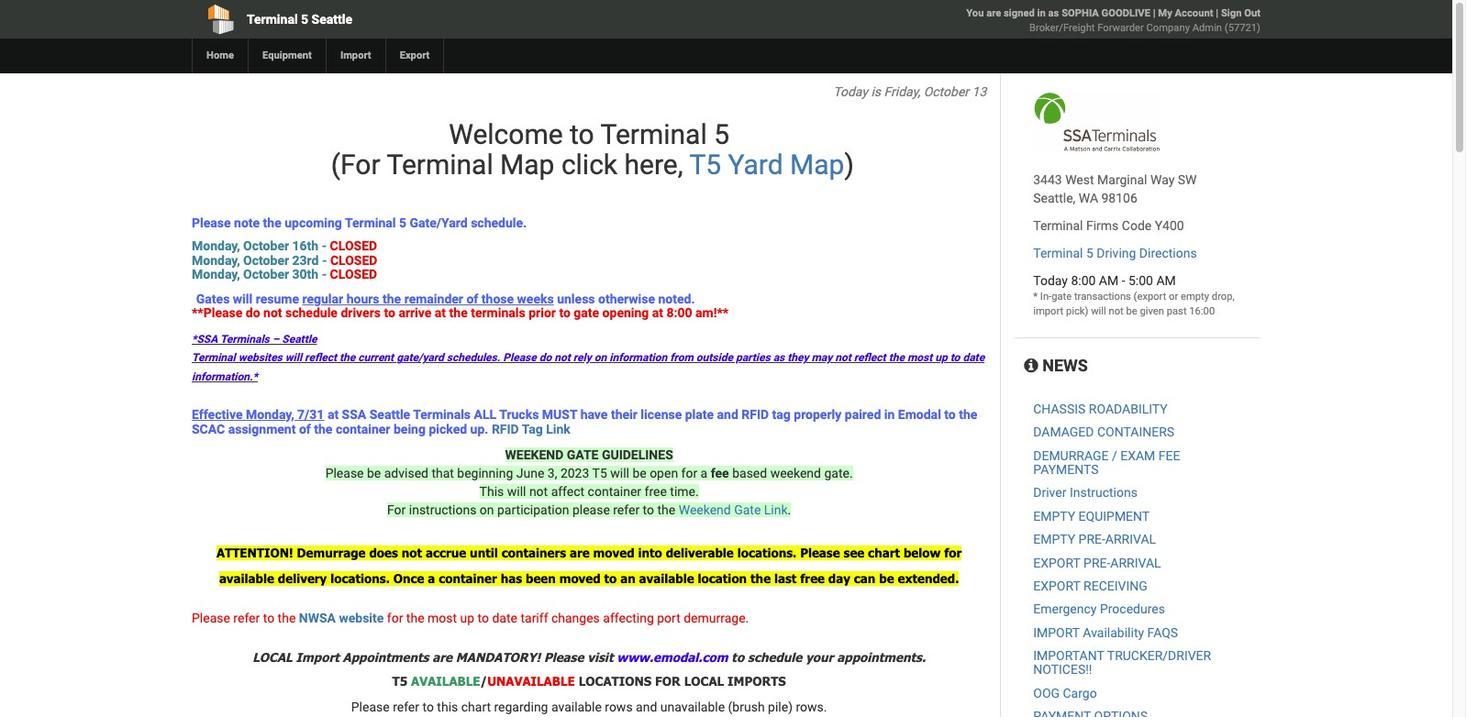 Task type: locate. For each thing, give the bounding box(es) containing it.
0 horizontal spatial a
[[428, 572, 435, 586]]

0 horizontal spatial import
[[296, 650, 339, 665]]

empty down empty equipment link
[[1033, 532, 1075, 547]]

5 inside please note the upcoming terminal 5 gate/yard schedule. monday, october 16th - closed monday, october 23rd - closed monday, october 30th - closed
[[399, 216, 406, 230]]

locations. down does
[[330, 572, 390, 586]]

as up broker/freight
[[1048, 7, 1059, 19]]

to inside attention! demurrage does not accrue until containers are moved into deliverable locations. please see chart below for available delivery locations. once a container has been moved to an available location the last free day can be extended.
[[604, 572, 617, 586]]

import left export link
[[340, 50, 371, 61]]

most up the available at the left of page
[[428, 611, 457, 626]]

will
[[233, 291, 253, 306], [1091, 306, 1106, 317], [285, 352, 302, 365], [610, 466, 629, 481], [507, 484, 526, 499]]

please refer to the nwsa website for the most up to date tariff changes affecting port demurrage.
[[192, 611, 749, 626]]

available down local import appointments are mandatory! please visit www.emodal.com to schedule your appointments. t5 available / unavailable locations for local imports
[[551, 700, 602, 714]]

import down nwsa
[[296, 650, 339, 665]]

for
[[387, 503, 406, 517]]

october
[[924, 84, 969, 99], [243, 239, 289, 254], [243, 253, 289, 268], [243, 267, 289, 282]]

1 vertical spatial t5
[[592, 466, 607, 481]]

the left ssa
[[314, 422, 333, 436]]

and inside at ssa seattle terminals all trucks must have their license plate and rfid tag properly paired in emodal to the scac assignment of the container being picked up.
[[717, 407, 738, 422]]

today for today                                                                                                                                                                                                                                                                                                                                                                                                                                                                                                                                                                                                                                                                                                           8:00 am - 5:00 am * in-gate transactions (export or empty drop, import pick) will not be given past 16:00
[[1033, 273, 1068, 288]]

(57721)
[[1225, 22, 1261, 34]]

at inside at ssa seattle terminals all trucks must have their license plate and rfid tag properly paired in emodal to the scac assignment of the container being picked up.
[[327, 407, 339, 422]]

date inside *ssa terminals – seattle terminal websites will reflect the current gate/yard schedules. please do not rely on information from outside parties as they may not reflect the most up to date information.*
[[963, 352, 985, 365]]

empty
[[1033, 509, 1075, 524], [1033, 532, 1075, 547]]

as inside *ssa terminals – seattle terminal websites will reflect the current gate/yard schedules. please do not rely on information from outside parties as they may not reflect the most up to date information.*
[[773, 352, 785, 365]]

not up once
[[402, 546, 422, 561]]

gate left "opening" at top
[[574, 305, 599, 320]]

1 horizontal spatial and
[[717, 407, 738, 422]]

on down this
[[480, 503, 494, 517]]

please left the visit
[[544, 650, 584, 665]]

0 horizontal spatial map
[[500, 149, 555, 181]]

link right gate
[[764, 503, 788, 517]]

1 horizontal spatial local
[[684, 674, 724, 689]]

delivery
[[278, 572, 327, 586]]

container inside at ssa seattle terminals all trucks must have their license plate and rfid tag properly paired in emodal to the scac assignment of the container being picked up.
[[336, 422, 390, 436]]

t5 yard map link
[[689, 149, 844, 181]]

2 horizontal spatial t5
[[689, 149, 721, 181]]

not
[[263, 305, 282, 320], [1109, 306, 1124, 317], [554, 352, 571, 365], [835, 352, 851, 365], [529, 484, 548, 499], [402, 546, 422, 561]]

to inside at ssa seattle terminals all trucks must have their license plate and rfid tag properly paired in emodal to the scac assignment of the container being picked up.
[[944, 407, 956, 422]]

noted.
[[658, 291, 695, 306]]

until
[[470, 546, 498, 561]]

1 vertical spatial 8:00
[[667, 305, 692, 320]]

on inside weekend gate guidelines please be advised that beginning june 3, 2023 t5 will be open for a fee based weekend gate. this will not affect container free time. for instructions on participation please refer to the weekend gate link .
[[480, 503, 494, 517]]

map left click
[[500, 149, 555, 181]]

being
[[394, 422, 426, 436]]

(brush
[[728, 700, 765, 714]]

2 empty from the top
[[1033, 532, 1075, 547]]

2 am from the left
[[1156, 273, 1176, 288]]

those
[[482, 291, 514, 306]]

2 | from the left
[[1216, 7, 1218, 19]]

export up emergency
[[1033, 579, 1080, 594]]

0 horizontal spatial refer
[[233, 611, 260, 626]]

to inside the welcome to terminal 5 (for terminal map click here, t5 yard map )
[[570, 118, 594, 150]]

1 horizontal spatial reflect
[[854, 352, 886, 365]]

23rd
[[292, 253, 319, 268]]

refer down attention!
[[233, 611, 260, 626]]

0 horizontal spatial schedule
[[285, 305, 338, 320]]

schedule
[[285, 305, 338, 320], [748, 650, 802, 665]]

0 vertical spatial empty
[[1033, 509, 1075, 524]]

1 vertical spatial link
[[764, 503, 788, 517]]

1 horizontal spatial gate
[[1052, 291, 1072, 303]]

weekend
[[770, 466, 821, 481]]

the right emodal
[[959, 407, 977, 422]]

will down the transactions
[[1091, 306, 1106, 317]]

locations. up 'last'
[[737, 546, 797, 561]]

import availability faqs link
[[1033, 625, 1178, 640]]

and right the rows
[[636, 700, 657, 714]]

please
[[572, 503, 610, 517]]

5 right here,
[[714, 118, 729, 150]]

0 vertical spatial on
[[594, 352, 607, 365]]

refer left this
[[393, 700, 419, 714]]

the right 'note'
[[263, 216, 281, 230]]

5 left 'gate/yard'
[[399, 216, 406, 230]]

1 horizontal spatial map
[[790, 149, 844, 181]]

1 horizontal spatial for
[[681, 466, 697, 481]]

not inside today                                                                                                                                                                                                                                                                                                                                                                                                                                                                                                                                                                                                                                                                                                           8:00 am - 5:00 am * in-gate transactions (export or empty drop, import pick) will not be given past 16:00
[[1109, 306, 1124, 317]]

2 horizontal spatial container
[[588, 484, 641, 499]]

t5 left yard
[[689, 149, 721, 181]]

available
[[219, 572, 274, 586], [639, 572, 694, 586], [551, 700, 602, 714]]

0 vertical spatial schedule
[[285, 305, 338, 320]]

13
[[972, 84, 987, 99]]

0 horizontal spatial gate
[[574, 305, 599, 320]]

- left 5:00
[[1122, 273, 1125, 288]]

container up please
[[588, 484, 641, 499]]

will right the gates
[[233, 291, 253, 306]]

the inside attention! demurrage does not accrue until containers are moved into deliverable locations. please see chart below for available delivery locations. once a container has been moved to an available location the last free day can be extended.
[[751, 572, 771, 586]]

the right hours
[[383, 291, 401, 306]]

0 vertical spatial locations.
[[737, 546, 797, 561]]

do right **please
[[246, 305, 260, 320]]

1 vertical spatial up
[[460, 611, 474, 626]]

not up '–'
[[263, 305, 282, 320]]

1 vertical spatial refer
[[233, 611, 260, 626]]

y400
[[1155, 218, 1184, 233]]

0 horizontal spatial chart
[[461, 700, 491, 714]]

local down 'delivery'
[[252, 650, 292, 665]]

0 horizontal spatial link
[[546, 422, 571, 436]]

free left day
[[800, 572, 825, 586]]

affect
[[551, 484, 585, 499]]

reflect right the may
[[854, 352, 886, 365]]

import inside local import appointments are mandatory! please visit www.emodal.com to schedule your appointments. t5 available / unavailable locations for local imports
[[296, 650, 339, 665]]

imports
[[728, 674, 786, 689]]

attention! demurrage does not accrue until containers are moved into deliverable locations. please see chart below for available delivery locations. once a container has been moved to an available location the last free day can be extended.
[[216, 546, 962, 586]]

last
[[774, 572, 797, 586]]

0 horizontal spatial are
[[432, 650, 452, 665]]

chart right this
[[461, 700, 491, 714]]

2 horizontal spatial for
[[944, 546, 962, 561]]

effective
[[192, 407, 243, 422]]

most inside *ssa terminals – seattle terminal websites will reflect the current gate/yard schedules. please do not rely on information from outside parties as they may not reflect the most up to date information.*
[[907, 352, 932, 365]]

availability
[[1083, 625, 1144, 640]]

1 vertical spatial import
[[296, 650, 339, 665]]

8:00
[[1071, 273, 1096, 288], [667, 305, 692, 320]]

container
[[336, 422, 390, 436], [588, 484, 641, 499], [439, 572, 497, 586]]

0 horizontal spatial at
[[327, 407, 339, 422]]

1 vertical spatial container
[[588, 484, 641, 499]]

0 horizontal spatial and
[[636, 700, 657, 714]]

seattle right '–'
[[282, 333, 317, 346]]

at right arrive
[[435, 305, 446, 320]]

1 horizontal spatial /
[[1112, 448, 1117, 463]]

1 horizontal spatial |
[[1216, 7, 1218, 19]]

empty
[[1181, 291, 1209, 303]]

0 vertical spatial up
[[935, 352, 948, 365]]

1 horizontal spatial on
[[594, 352, 607, 365]]

1 vertical spatial seattle
[[282, 333, 317, 346]]

october left 13
[[924, 84, 969, 99]]

rows
[[605, 700, 633, 714]]

0 horizontal spatial 8:00
[[667, 305, 692, 320]]

and right 'plate'
[[717, 407, 738, 422]]

at left ssa
[[327, 407, 339, 422]]

do inside gates will resume regular hours the remainder of those weeks unless otherwise noted. **please do not schedule drivers to arrive at the terminals prior to gate opening at 8:00 am!**
[[246, 305, 260, 320]]

once
[[393, 572, 424, 586]]

1 vertical spatial today
[[1033, 273, 1068, 288]]

the left nwsa
[[278, 611, 296, 626]]

0 horizontal spatial t5
[[392, 674, 407, 689]]

to left info circle icon
[[950, 352, 960, 365]]

today inside today                                                                                                                                                                                                                                                                                                                                                                                                                                                                                                                                                                                                                                                                                                           8:00 am - 5:00 am * in-gate transactions (export or empty drop, import pick) will not be given past 16:00
[[1033, 273, 1068, 288]]

1 vertical spatial are
[[570, 546, 590, 561]]

1 vertical spatial on
[[480, 503, 494, 517]]

*
[[1033, 291, 1038, 303]]

0 vertical spatial as
[[1048, 7, 1059, 19]]

arrival down equipment
[[1105, 532, 1156, 547]]

as left they
[[773, 352, 785, 365]]

the inside weekend gate guidelines please be advised that beginning june 3, 2023 t5 will be open for a fee based weekend gate. this will not affect container free time. for instructions on participation please refer to the weekend gate link .
[[657, 503, 675, 517]]

account
[[1175, 7, 1213, 19]]

2 horizontal spatial are
[[986, 7, 1001, 19]]

available down attention!
[[219, 572, 274, 586]]

outside
[[696, 352, 733, 365]]

0 horizontal spatial local
[[252, 650, 292, 665]]

export
[[1033, 556, 1080, 570], [1033, 579, 1080, 594]]

for up time.
[[681, 466, 697, 481]]

1 vertical spatial moved
[[559, 572, 601, 586]]

0 horizontal spatial terminals
[[220, 333, 270, 346]]

import inside import link
[[340, 50, 371, 61]]

available down the into
[[639, 572, 694, 586]]

be inside today                                                                                                                                                                                                                                                                                                                                                                                                                                                                                                                                                                                                                                                                                                           8:00 am - 5:00 am * in-gate transactions (export or empty drop, import pick) will not be given past 16:00
[[1126, 306, 1137, 317]]

8:00 inside gates will resume regular hours the remainder of those weeks unless otherwise noted. **please do not schedule drivers to arrive at the terminals prior to gate opening at 8:00 am!**
[[667, 305, 692, 320]]

weekend
[[505, 448, 564, 462]]

0 vertical spatial seattle
[[312, 12, 352, 27]]

to up the imports
[[732, 650, 744, 665]]

0 horizontal spatial on
[[480, 503, 494, 517]]

schedule up the imports
[[748, 650, 802, 665]]

1 horizontal spatial t5
[[592, 466, 607, 481]]

the left 'last'
[[751, 572, 771, 586]]

seattle inside terminal 5 seattle link
[[312, 12, 352, 27]]

8:00 up the transactions
[[1071, 273, 1096, 288]]

refer
[[613, 503, 640, 517], [233, 611, 260, 626], [393, 700, 419, 714]]

rfid right the up.
[[492, 422, 519, 436]]

1 horizontal spatial container
[[439, 572, 497, 586]]

terminals up websites on the left
[[220, 333, 270, 346]]

1 horizontal spatial are
[[570, 546, 590, 561]]

1 vertical spatial a
[[428, 572, 435, 586]]

equipment
[[262, 50, 312, 61]]

local up unavailable
[[684, 674, 724, 689]]

to left arrive
[[384, 305, 395, 320]]

not up participation
[[529, 484, 548, 499]]

0 vertical spatial terminals
[[220, 333, 270, 346]]

0 horizontal spatial as
[[773, 352, 785, 365]]

2 export from the top
[[1033, 579, 1080, 594]]

5 up the equipment
[[301, 12, 308, 27]]

not down the transactions
[[1109, 306, 1124, 317]]

home
[[206, 50, 234, 61]]

scac
[[192, 422, 225, 436]]

16th
[[292, 239, 319, 254]]

demurrage / exam fee payments link
[[1033, 448, 1180, 477]]

3 closed from the top
[[330, 267, 377, 282]]

most up emodal
[[907, 352, 932, 365]]

0 vertical spatial of
[[466, 291, 478, 306]]

| left the my on the right of page
[[1153, 7, 1156, 19]]

0 horizontal spatial locations.
[[330, 572, 390, 586]]

2 vertical spatial container
[[439, 572, 497, 586]]

2 vertical spatial refer
[[393, 700, 419, 714]]

please left 'note'
[[192, 216, 231, 230]]

for right below
[[944, 546, 962, 561]]

exam
[[1120, 448, 1155, 463]]

are inside attention! demurrage does not accrue until containers are moved into deliverable locations. please see chart below for available delivery locations. once a container has been moved to an available location the last free day can be extended.
[[570, 546, 590, 561]]

friday,
[[884, 84, 920, 99]]

seattle inside *ssa terminals – seattle terminal websites will reflect the current gate/yard schedules. please do not rely on information from outside parties as they may not reflect the most up to date information.*
[[282, 333, 317, 346]]

0 vertical spatial today
[[833, 84, 868, 99]]

container inside attention! demurrage does not accrue until containers are moved into deliverable locations. please see chart below for available delivery locations. once a container has been moved to an available location the last free day can be extended.
[[439, 572, 497, 586]]

up up mandatory!
[[460, 611, 474, 626]]

16:00
[[1189, 306, 1215, 317]]

export up export receiving link
[[1033, 556, 1080, 570]]

0 vertical spatial container
[[336, 422, 390, 436]]

terminal 5 driving directions
[[1033, 246, 1197, 261]]

1 vertical spatial terminals
[[413, 407, 471, 422]]

gate up import
[[1052, 291, 1072, 303]]

import
[[1033, 306, 1064, 317]]

to down open
[[643, 503, 654, 517]]

seattle inside at ssa seattle terminals all trucks must have their license plate and rfid tag properly paired in emodal to the scac assignment of the container being picked up.
[[369, 407, 410, 422]]

seattle,
[[1033, 191, 1076, 206]]

empty down driver
[[1033, 509, 1075, 524]]

1 vertical spatial free
[[800, 572, 825, 586]]

the up emodal
[[889, 352, 905, 365]]

gate
[[734, 503, 761, 517]]

terminal 5 driving directions link
[[1033, 246, 1197, 261]]

roadability
[[1089, 402, 1168, 416]]

0 vertical spatial 8:00
[[1071, 273, 1096, 288]]

assignment
[[228, 422, 296, 436]]

closed
[[330, 239, 377, 254], [330, 253, 377, 268], [330, 267, 377, 282]]

0 vertical spatial import
[[340, 50, 371, 61]]

0 vertical spatial link
[[546, 422, 571, 436]]

seattle up import link
[[312, 12, 352, 27]]

0 horizontal spatial am
[[1099, 273, 1119, 288]]

gate.
[[824, 466, 853, 481]]

1 vertical spatial local
[[684, 674, 724, 689]]

will right websites on the left
[[285, 352, 302, 365]]

0 vertical spatial refer
[[613, 503, 640, 517]]

be right can
[[879, 572, 894, 586]]

do left rely
[[539, 352, 552, 365]]

rfid inside at ssa seattle terminals all trucks must have their license plate and rfid tag properly paired in emodal to the scac assignment of the container being picked up.
[[742, 407, 769, 422]]

participation
[[497, 503, 569, 517]]

will down june in the left bottom of the page
[[507, 484, 526, 499]]

0 vertical spatial local
[[252, 650, 292, 665]]

www.emodal.com link
[[617, 650, 728, 665]]

0 horizontal spatial /
[[480, 674, 487, 689]]

on right rely
[[594, 352, 607, 365]]

in inside at ssa seattle terminals all trucks must have their license plate and rfid tag properly paired in emodal to the scac assignment of the container being picked up.
[[884, 407, 895, 422]]

am up the transactions
[[1099, 273, 1119, 288]]

1 horizontal spatial do
[[539, 352, 552, 365]]

1 horizontal spatial chart
[[868, 546, 900, 561]]

container inside weekend gate guidelines please be advised that beginning june 3, 2023 t5 will be open for a fee based weekend gate. this will not affect container free time. for instructions on participation please refer to the weekend gate link .
[[588, 484, 641, 499]]

to inside *ssa terminals – seattle terminal websites will reflect the current gate/yard schedules. please do not rely on information from outside parties as they may not reflect the most up to date information.*
[[950, 352, 960, 365]]

company
[[1146, 22, 1190, 34]]

free
[[645, 484, 667, 499], [800, 572, 825, 586]]

arrival
[[1105, 532, 1156, 547], [1110, 556, 1161, 570]]

are right you
[[986, 7, 1001, 19]]

1 map from the left
[[500, 149, 555, 181]]

their
[[611, 407, 638, 422]]

0 horizontal spatial free
[[645, 484, 667, 499]]

1 vertical spatial empty
[[1033, 532, 1075, 547]]

1 horizontal spatial most
[[907, 352, 932, 365]]

t5 inside local import appointments are mandatory! please visit www.emodal.com to schedule your appointments. t5 available / unavailable locations for local imports
[[392, 674, 407, 689]]

1 closed from the top
[[330, 239, 377, 254]]

chart right the "see" in the right of the page
[[868, 546, 900, 561]]

link
[[546, 422, 571, 436], [764, 503, 788, 517]]

0 vertical spatial chart
[[868, 546, 900, 561]]

0 vertical spatial date
[[963, 352, 985, 365]]

0 vertical spatial t5
[[689, 149, 721, 181]]

the
[[263, 216, 281, 230], [383, 291, 401, 306], [449, 305, 468, 320], [339, 352, 355, 365], [889, 352, 905, 365], [959, 407, 977, 422], [314, 422, 333, 436], [657, 503, 675, 517], [751, 572, 771, 586], [278, 611, 296, 626], [406, 611, 424, 626]]

1 vertical spatial of
[[299, 422, 311, 436]]

- inside today                                                                                                                                                                                                                                                                                                                                                                                                                                                                                                                                                                                                                                                                                                           8:00 am - 5:00 am * in-gate transactions (export or empty drop, import pick) will not be given past 16:00
[[1122, 273, 1125, 288]]

free down open
[[645, 484, 667, 499]]

this
[[479, 484, 504, 499]]

t5 down appointments
[[392, 674, 407, 689]]

/
[[1112, 448, 1117, 463], [480, 674, 487, 689]]

terminal 5 seattle image
[[1033, 92, 1161, 152]]

nwsa
[[299, 611, 336, 626]]

1 vertical spatial and
[[636, 700, 657, 714]]

not inside weekend gate guidelines please be advised that beginning june 3, 2023 t5 will be open for a fee based weekend gate. this will not affect container free time. for instructions on participation please refer to the weekend gate link .
[[529, 484, 548, 499]]

1 vertical spatial locations.
[[330, 572, 390, 586]]

0 horizontal spatial available
[[219, 572, 274, 586]]

website
[[339, 611, 384, 626]]

t5 inside the welcome to terminal 5 (for terminal map click here, t5 yard map )
[[689, 149, 721, 181]]

-
[[322, 239, 327, 254], [322, 253, 327, 268], [322, 267, 327, 282], [1122, 273, 1125, 288]]

sign
[[1221, 7, 1242, 19]]

into
[[638, 546, 662, 561]]

as inside you are signed in as sophia goodlive | my account | sign out broker/freight forwarder company admin (57721)
[[1048, 7, 1059, 19]]

please down ssa
[[325, 466, 364, 481]]

terminal
[[247, 12, 298, 27], [600, 118, 707, 150], [387, 149, 493, 181], [345, 216, 396, 230], [1033, 218, 1083, 233], [1033, 246, 1083, 261], [192, 352, 235, 365]]

0 vertical spatial export
[[1033, 556, 1080, 570]]

1 horizontal spatial rfid
[[742, 407, 769, 422]]

all
[[474, 407, 496, 422]]

be inside attention! demurrage does not accrue until containers are moved into deliverable locations. please see chart below for available delivery locations. once a container has been moved to an available location the last free day can be extended.
[[879, 572, 894, 586]]

1 vertical spatial gate
[[574, 305, 599, 320]]

0 vertical spatial for
[[681, 466, 697, 481]]

are inside local import appointments are mandatory! please visit www.emodal.com to schedule your appointments. t5 available / unavailable locations for local imports
[[432, 650, 452, 665]]

5
[[301, 12, 308, 27], [714, 118, 729, 150], [399, 216, 406, 230], [1086, 246, 1093, 261]]

june
[[516, 466, 544, 481]]

of right assignment
[[299, 422, 311, 436]]

have
[[580, 407, 608, 422]]

1 horizontal spatial a
[[701, 466, 708, 481]]

chart inside attention! demurrage does not accrue until containers are moved into deliverable locations. please see chart below for available delivery locations. once a container has been moved to an available location the last free day can be extended.
[[868, 546, 900, 561]]

chassis roadability damaged containers demurrage / exam fee payments driver instructions empty equipment empty pre-arrival export pre-arrival export receiving emergency procedures import availability faqs important trucker/driver notices!! oog cargo
[[1033, 402, 1211, 701]]

0 horizontal spatial for
[[387, 611, 403, 626]]

for inside weekend gate guidelines please be advised that beginning june 3, 2023 t5 will be open for a fee based weekend gate. this will not affect container free time. for instructions on participation please refer to the weekend gate link .
[[681, 466, 697, 481]]

today for today is friday, october 13
[[833, 84, 868, 99]]

firms
[[1086, 218, 1119, 233]]

local
[[252, 650, 292, 665], [684, 674, 724, 689]]

port
[[657, 611, 681, 626]]

2 reflect from the left
[[854, 352, 886, 365]]

/ down mandatory!
[[480, 674, 487, 689]]

8:00 inside today                                                                                                                                                                                                                                                                                                                                                                                                                                                                                                                                                                                                                                                                                                           8:00 am - 5:00 am * in-gate transactions (export or empty drop, import pick) will not be given past 16:00
[[1071, 273, 1096, 288]]

terminals left all
[[413, 407, 471, 422]]

3443
[[1033, 172, 1062, 187]]

been
[[526, 572, 556, 586]]

*ssa
[[192, 333, 218, 346]]

link right tag
[[546, 422, 571, 436]]

tariff
[[521, 611, 548, 626]]

date left tariff
[[492, 611, 517, 626]]

1 horizontal spatial schedule
[[748, 650, 802, 665]]

| left sign
[[1216, 7, 1218, 19]]

today left is
[[833, 84, 868, 99]]

2 horizontal spatial refer
[[613, 503, 640, 517]]

of inside at ssa seattle terminals all trucks must have their license plate and rfid tag properly paired in emodal to the scac assignment of the container being picked up.
[[299, 422, 311, 436]]

for
[[681, 466, 697, 481], [944, 546, 962, 561], [387, 611, 403, 626]]

in right signed on the right of page
[[1037, 7, 1046, 19]]

up inside *ssa terminals – seattle terminal websites will reflect the current gate/yard schedules. please do not rely on information from outside parties as they may not reflect the most up to date information.*
[[935, 352, 948, 365]]

most
[[907, 352, 932, 365], [428, 611, 457, 626]]

up
[[935, 352, 948, 365], [460, 611, 474, 626]]

note
[[234, 216, 260, 230]]

a left 'fee' at the left bottom
[[701, 466, 708, 481]]

pre- down the empty pre-arrival "link" at the bottom of the page
[[1084, 556, 1110, 570]]

for right website in the left bottom of the page
[[387, 611, 403, 626]]

0 horizontal spatial today
[[833, 84, 868, 99]]



Task type: vqa. For each thing, say whether or not it's contained in the screenshot.
Rules
no



Task type: describe. For each thing, give the bounding box(es) containing it.
1 reflect from the left
[[305, 352, 337, 365]]

0 horizontal spatial rfid
[[492, 422, 519, 436]]

am!**
[[696, 305, 729, 320]]

hours
[[346, 291, 379, 306]]

free inside weekend gate guidelines please be advised that beginning june 3, 2023 t5 will be open for a fee based weekend gate. this will not affect container free time. for instructions on participation please refer to the weekend gate link .
[[645, 484, 667, 499]]

tag
[[522, 422, 543, 436]]

not inside attention! demurrage does not accrue until containers are moved into deliverable locations. please see chart below for available delivery locations. once a container has been moved to an available location the last free day can be extended.
[[402, 546, 422, 561]]

- right 16th
[[322, 239, 327, 254]]

an
[[620, 572, 636, 586]]

the inside please note the upcoming terminal 5 gate/yard schedule. monday, october 16th - closed monday, october 23rd - closed monday, october 30th - closed
[[263, 216, 281, 230]]

2 map from the left
[[790, 149, 844, 181]]

1 | from the left
[[1153, 7, 1156, 19]]

gate inside today                                                                                                                                                                                                                                                                                                                                                                                                                                                                                                                                                                                                                                                                                                           8:00 am - 5:00 am * in-gate transactions (export or empty drop, import pick) will not be given past 16:00
[[1052, 291, 1072, 303]]

terminal firms code y400
[[1033, 218, 1184, 233]]

emodal
[[898, 407, 941, 422]]

1 vertical spatial date
[[492, 611, 517, 626]]

1 am from the left
[[1099, 273, 1119, 288]]

info circle image
[[1024, 358, 1038, 374]]

locations
[[579, 674, 652, 689]]

free inside attention! demurrage does not accrue until containers are moved into deliverable locations. please see chart below for available delivery locations. once a container has been moved to an available location the last free day can be extended.
[[800, 572, 825, 586]]

chassis
[[1033, 402, 1086, 416]]

are inside you are signed in as sophia goodlive | my account | sign out broker/freight forwarder company admin (57721)
[[986, 7, 1001, 19]]

rely
[[573, 352, 592, 365]]

given
[[1140, 306, 1164, 317]]

does
[[369, 546, 398, 561]]

will inside *ssa terminals – seattle terminal websites will reflect the current gate/yard schedules. please do not rely on information from outside parties as they may not reflect the most up to date information.*
[[285, 352, 302, 365]]

or
[[1169, 291, 1178, 303]]

for inside attention! demurrage does not accrue until containers are moved into deliverable locations. please see chart below for available delivery locations. once a container has been moved to an available location the last free day can be extended.
[[944, 546, 962, 561]]

affecting
[[603, 611, 654, 626]]

.
[[788, 503, 791, 517]]

regarding
[[494, 700, 548, 714]]

nwsa website link
[[299, 611, 384, 626]]

advised
[[384, 466, 428, 481]]

be down guidelines
[[632, 466, 647, 481]]

schedule inside gates will resume regular hours the remainder of those weeks unless otherwise noted. **please do not schedule drivers to arrive at the terminals prior to gate opening at 8:00 am!**
[[285, 305, 338, 320]]

open
[[650, 466, 678, 481]]

must
[[542, 407, 577, 422]]

accrue
[[426, 546, 466, 561]]

not right the may
[[835, 352, 851, 365]]

please note the upcoming terminal 5 gate/yard schedule. monday, october 16th - closed monday, october 23rd - closed monday, october 30th - closed
[[192, 216, 527, 282]]

–
[[272, 333, 279, 346]]

ssa
[[342, 407, 366, 422]]

important
[[1033, 649, 1104, 663]]

websites
[[238, 352, 282, 365]]

0 horizontal spatial most
[[428, 611, 457, 626]]

refer for please refer to the nwsa website for the most up to date tariff changes affecting port demurrage.
[[233, 611, 260, 626]]

terminal inside *ssa terminals – seattle terminal websites will reflect the current gate/yard schedules. please do not rely on information from outside parties as they may not reflect the most up to date information.*
[[192, 352, 235, 365]]

remainder
[[404, 291, 463, 306]]

refer inside weekend gate guidelines please be advised that beginning june 3, 2023 t5 will be open for a fee based weekend gate. this will not affect container free time. for instructions on participation please refer to the weekend gate link .
[[613, 503, 640, 517]]

0 vertical spatial moved
[[593, 546, 634, 561]]

below
[[904, 546, 941, 561]]

please down attention!
[[192, 611, 230, 626]]

october up resume
[[243, 267, 289, 282]]

past
[[1167, 306, 1187, 317]]

the down once
[[406, 611, 424, 626]]

see
[[844, 546, 864, 561]]

please inside attention! demurrage does not accrue until containers are moved into deliverable locations. please see chart below for available delivery locations. once a container has been moved to an available location the last free day can be extended.
[[800, 546, 840, 561]]

goodlive
[[1102, 7, 1150, 19]]

parties
[[736, 352, 770, 365]]

notices!!
[[1033, 663, 1092, 678]]

drop,
[[1212, 291, 1235, 303]]

payments
[[1033, 462, 1099, 477]]

to right prior
[[559, 305, 571, 320]]

0 vertical spatial pre-
[[1079, 532, 1105, 547]]

2 vertical spatial for
[[387, 611, 403, 626]]

please inside local import appointments are mandatory! please visit www.emodal.com to schedule your appointments. t5 available / unavailable locations for local imports
[[544, 650, 584, 665]]

schedule inside local import appointments are mandatory! please visit www.emodal.com to schedule your appointments. t5 available / unavailable locations for local imports
[[748, 650, 802, 665]]

2 horizontal spatial at
[[652, 305, 663, 320]]

changes
[[551, 611, 600, 626]]

0 vertical spatial arrival
[[1105, 532, 1156, 547]]

is
[[871, 84, 881, 99]]

emergency
[[1033, 602, 1097, 617]]

wa
[[1079, 191, 1098, 206]]

5 inside the welcome to terminal 5 (for terminal map click here, t5 yard map )
[[714, 118, 729, 150]]

terminal 5 seattle
[[247, 12, 352, 27]]

please inside please note the upcoming terminal 5 gate/yard schedule. monday, october 16th - closed monday, october 23rd - closed monday, october 30th - closed
[[192, 216, 231, 230]]

welcome
[[449, 118, 563, 150]]

information
[[609, 352, 667, 365]]

t5 inside weekend gate guidelines please be advised that beginning june 3, 2023 t5 will be open for a fee based weekend gate. this will not affect container free time. for instructions on participation please refer to the weekend gate link .
[[592, 466, 607, 481]]

1 empty from the top
[[1033, 509, 1075, 524]]

a inside attention! demurrage does not accrue until containers are moved into deliverable locations. please see chart below for available delivery locations. once a container has been moved to an available location the last free day can be extended.
[[428, 572, 435, 586]]

1 horizontal spatial available
[[551, 700, 602, 714]]

license
[[641, 407, 682, 422]]

weekend
[[679, 503, 731, 517]]

rfid tag link
[[492, 422, 574, 436]]

plate
[[685, 407, 714, 422]]

my
[[1158, 7, 1172, 19]]

sophia
[[1062, 7, 1099, 19]]

please inside *ssa terminals – seattle terminal websites will reflect the current gate/yard schedules. please do not rely on information from outside parties as they may not reflect the most up to date information.*
[[503, 352, 536, 365]]

1 horizontal spatial at
[[435, 305, 446, 320]]

faqs
[[1147, 625, 1178, 640]]

today                                                                                                                                                                                                                                                                                                                                                                                                                                                                                                                                                                                                                                                                                                           8:00 am - 5:00 am * in-gate transactions (export or empty drop, import pick) will not be given past 16:00
[[1033, 273, 1235, 317]]

seattle for at
[[369, 407, 410, 422]]

2 closed from the top
[[330, 253, 377, 268]]

transactions
[[1074, 291, 1131, 303]]

30th
[[292, 267, 319, 282]]

october down 'note'
[[243, 239, 289, 254]]

schedule.
[[471, 216, 527, 230]]

/ inside the chassis roadability damaged containers demurrage / exam fee payments driver instructions empty equipment empty pre-arrival export pre-arrival export receiving emergency procedures import availability faqs important trucker/driver notices!! oog cargo
[[1112, 448, 1117, 463]]

to up mandatory!
[[478, 611, 489, 626]]

oog
[[1033, 686, 1060, 701]]

location
[[698, 572, 747, 586]]

admin
[[1192, 22, 1222, 34]]

of inside gates will resume regular hours the remainder of those weeks unless otherwise noted. **please do not schedule drivers to arrive at the terminals prior to gate opening at 8:00 am!**
[[466, 291, 478, 306]]

please refer to this chart regarding available rows and unavailable (brush pile) rows.
[[351, 700, 827, 714]]

export receiving link
[[1033, 579, 1148, 594]]

unavailable
[[487, 674, 575, 689]]

based
[[732, 466, 767, 481]]

empty pre-arrival link
[[1033, 532, 1156, 547]]

has
[[501, 572, 522, 586]]

to inside weekend gate guidelines please be advised that beginning june 3, 2023 t5 will be open for a fee based weekend gate. this will not affect container free time. for instructions on participation please refer to the weekend gate link .
[[643, 503, 654, 517]]

a inside weekend gate guidelines please be advised that beginning june 3, 2023 t5 will be open for a fee based weekend gate. this will not affect container free time. for instructions on participation please refer to the weekend gate link .
[[701, 466, 708, 481]]

terminals inside at ssa seattle terminals all trucks must have their license plate and rfid tag properly paired in emodal to the scac assignment of the container being picked up.
[[413, 407, 471, 422]]

for
[[655, 674, 681, 689]]

time.
[[670, 484, 699, 499]]

not inside gates will resume regular hours the remainder of those weeks unless otherwise noted. **please do not schedule drivers to arrive at the terminals prior to gate opening at 8:00 am!**
[[263, 305, 282, 320]]

not left rely
[[554, 352, 571, 365]]

7/31
[[297, 407, 324, 422]]

beginning
[[457, 466, 513, 481]]

the left current
[[339, 352, 355, 365]]

gate inside gates will resume regular hours the remainder of those weeks unless otherwise noted. **please do not schedule drivers to arrive at the terminals prior to gate opening at 8:00 am!**
[[574, 305, 599, 320]]

today is friday, october 13
[[833, 84, 987, 99]]

seattle for terminal
[[312, 12, 352, 27]]

on inside *ssa terminals – seattle terminal websites will reflect the current gate/yard schedules. please do not rely on information from outside parties as they may not reflect the most up to date information.*
[[594, 352, 607, 365]]

regular
[[302, 291, 343, 306]]

october left 23rd
[[243, 253, 289, 268]]

demurrage
[[1033, 448, 1109, 463]]

broker/freight
[[1029, 22, 1095, 34]]

please inside weekend gate guidelines please be advised that beginning june 3, 2023 t5 will be open for a fee based weekend gate. this will not affect container free time. for instructions on participation please refer to the weekend gate link .
[[325, 466, 364, 481]]

- right 30th
[[322, 267, 327, 282]]

in inside you are signed in as sophia goodlive | my account | sign out broker/freight forwarder company admin (57721)
[[1037, 7, 1046, 19]]

terminal inside please note the upcoming terminal 5 gate/yard schedule. monday, october 16th - closed monday, october 23rd - closed monday, october 30th - closed
[[345, 216, 396, 230]]

refer for please refer to this chart regarding available rows and unavailable (brush pile) rows.
[[393, 700, 419, 714]]

local import appointments are mandatory! please visit www.emodal.com to schedule your appointments. t5 available / unavailable locations for local imports
[[252, 650, 926, 689]]

1 vertical spatial arrival
[[1110, 556, 1161, 570]]

signed
[[1004, 7, 1035, 19]]

instructions
[[409, 503, 477, 517]]

**please
[[192, 305, 242, 320]]

guidelines
[[602, 448, 673, 462]]

1 export from the top
[[1033, 556, 1080, 570]]

0 horizontal spatial up
[[460, 611, 474, 626]]

to left nwsa
[[263, 611, 274, 626]]

your
[[806, 650, 833, 665]]

containers
[[502, 546, 566, 561]]

receiving
[[1084, 579, 1148, 594]]

to left this
[[422, 700, 434, 714]]

terminals inside *ssa terminals – seattle terminal websites will reflect the current gate/yard schedules. please do not rely on information from outside parties as they may not reflect the most up to date information.*
[[220, 333, 270, 346]]

be left advised
[[367, 466, 381, 481]]

/ inside local import appointments are mandatory! please visit www.emodal.com to schedule your appointments. t5 available / unavailable locations for local imports
[[480, 674, 487, 689]]

the left terminals
[[449, 305, 468, 320]]

export link
[[385, 39, 444, 73]]

please down appointments
[[351, 700, 390, 714]]

1 vertical spatial pre-
[[1084, 556, 1110, 570]]

link inside weekend gate guidelines please be advised that beginning june 3, 2023 t5 will be open for a fee based weekend gate. this will not affect container free time. for instructions on participation please refer to the weekend gate link .
[[764, 503, 788, 517]]

2 horizontal spatial available
[[639, 572, 694, 586]]

(export
[[1134, 291, 1166, 303]]

- right 23rd
[[322, 253, 327, 268]]

5 left 'driving'
[[1086, 246, 1093, 261]]

2023
[[560, 466, 589, 481]]

will inside today                                                                                                                                                                                                                                                                                                                                                                                                                                                                                                                                                                                                                                                                                                           8:00 am - 5:00 am * in-gate transactions (export or empty drop, import pick) will not be given past 16:00
[[1091, 306, 1106, 317]]

do inside *ssa terminals – seattle terminal websites will reflect the current gate/yard schedules. please do not rely on information from outside parties as they may not reflect the most up to date information.*
[[539, 352, 552, 365]]

gate/yard
[[410, 216, 468, 230]]

to inside local import appointments are mandatory! please visit www.emodal.com to schedule your appointments. t5 available / unavailable locations for local imports
[[732, 650, 744, 665]]

fee
[[711, 466, 729, 481]]

will down guidelines
[[610, 466, 629, 481]]

will inside gates will resume regular hours the remainder of those weeks unless otherwise noted. **please do not schedule drivers to arrive at the terminals prior to gate opening at 8:00 am!**
[[233, 291, 253, 306]]



